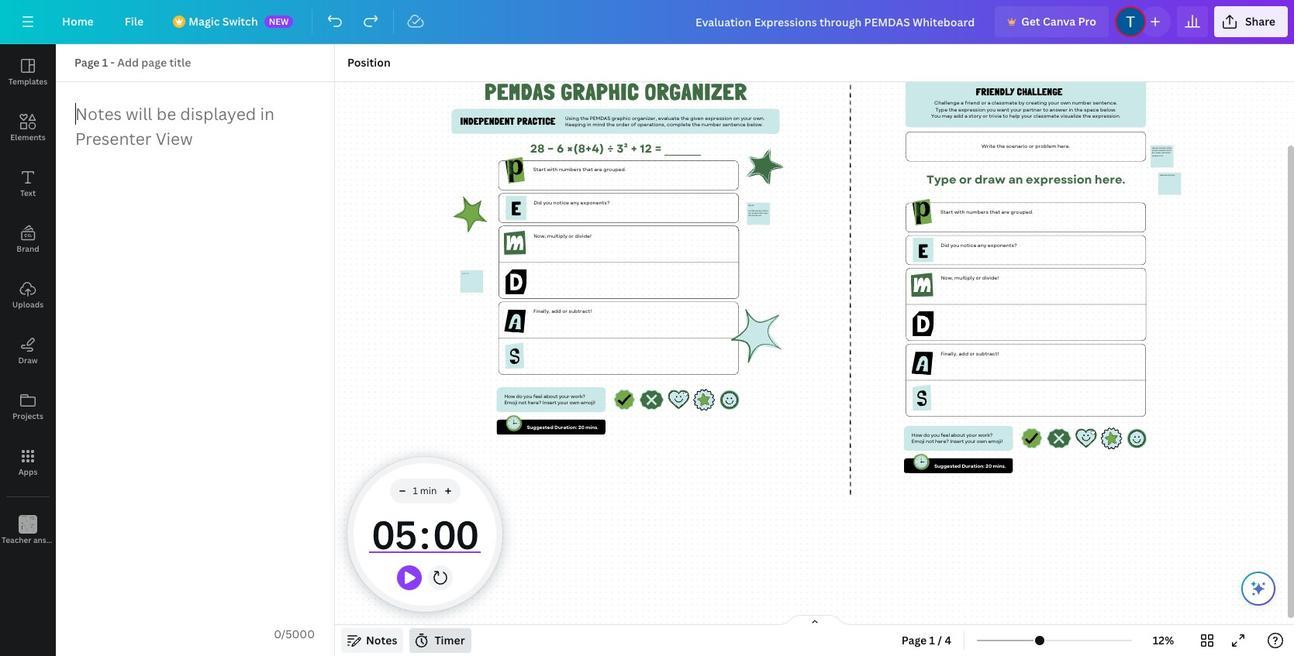 Task type: locate. For each thing, give the bounding box(es) containing it.
1 vertical spatial work?
[[978, 432, 993, 439]]

1 vertical spatial classmate
[[1034, 113, 1059, 120]]

20
[[578, 425, 584, 431], [986, 463, 992, 470]]

1 vertical spatial e
[[918, 239, 928, 263]]

0 out of 5,000 characters used element
[[274, 628, 315, 642]]

1 vertical spatial finally,
[[941, 351, 958, 358]]

that down ×(8+4)
[[582, 167, 593, 174]]

grouped. down the ÷
[[603, 167, 626, 174]]

classmate
[[992, 100, 1017, 107], [1034, 113, 1059, 120]]

0 vertical spatial number
[[1072, 100, 1092, 107]]

1 horizontal spatial divide!
[[982, 275, 999, 282]]

graphic
[[561, 79, 639, 106]]

1 vertical spatial about
[[951, 432, 965, 439]]

answer right creating
[[1049, 106, 1068, 113]]

a down friendly
[[988, 100, 991, 107]]

0 horizontal spatial mins.
[[585, 425, 598, 431]]

position
[[347, 55, 391, 70]]

exponents?
[[580, 200, 610, 207], [988, 242, 1017, 249]]

page 1 / 4
[[902, 634, 952, 648]]

0 horizontal spatial start with numbers that are grouped.
[[533, 167, 626, 174]]

type left draw in the right top of the page
[[926, 171, 956, 188]]

1 horizontal spatial are
[[1001, 209, 1009, 216]]

1 horizontal spatial pemdas
[[590, 115, 610, 122]]

1 horizontal spatial start with numbers that are grouped.
[[941, 209, 1033, 216]]

0 horizontal spatial number
[[701, 121, 721, 128]]

0 horizontal spatial page
[[74, 55, 100, 70]]

1 for page 1 / 4
[[930, 634, 935, 648]]

to left help at top right
[[1003, 113, 1008, 120]]

expression
[[958, 106, 985, 113], [705, 115, 732, 122], [1026, 171, 1092, 188]]

2 vertical spatial add
[[959, 351, 968, 358]]

1 horizontal spatial a
[[964, 113, 967, 120]]

1 inside button
[[930, 634, 935, 648]]

1 horizontal spatial exponents?
[[988, 242, 1017, 249]]

page left 4 at the bottom right
[[902, 634, 927, 648]]

main menu bar
[[0, 0, 1295, 44]]

0 horizontal spatial exponents?
[[580, 200, 610, 207]]

1 vertical spatial did
[[941, 242, 949, 249]]

trivia
[[989, 113, 1002, 120]]

with
[[547, 167, 558, 174], [954, 209, 965, 216]]

your
[[1048, 100, 1059, 107], [1011, 106, 1022, 113], [1021, 113, 1032, 120], [741, 115, 752, 122], [559, 394, 569, 401], [557, 400, 568, 407], [966, 432, 977, 439], [965, 439, 976, 446]]

to right partner
[[1043, 106, 1048, 113]]

answer right ;
[[33, 535, 60, 546]]

1 horizontal spatial 1
[[413, 485, 418, 498]]

divide!
[[575, 233, 591, 240], [982, 275, 999, 282]]

0 vertical spatial 1
[[102, 55, 108, 70]]

1 vertical spatial type
[[926, 171, 956, 188]]

0 vertical spatial start
[[533, 167, 546, 174]]

a left friend
[[961, 100, 964, 107]]

0 vertical spatial start with numbers that are grouped.
[[533, 167, 626, 174]]

numbers down draw in the right top of the page
[[966, 209, 989, 216]]

to
[[1043, 106, 1048, 113], [1003, 113, 1008, 120]]

the left given
[[681, 115, 689, 122]]

1 horizontal spatial number
[[1072, 100, 1092, 107]]

1 left 4 at the bottom right
[[930, 634, 935, 648]]

in left "mind"
[[587, 121, 591, 128]]

numbers
[[559, 167, 581, 174], [966, 209, 989, 216]]

page left -
[[74, 55, 100, 70]]

show pages image
[[778, 615, 852, 628]]

not
[[518, 400, 526, 407], [926, 439, 934, 446]]

creating
[[1026, 100, 1047, 107]]

1 vertical spatial did you notice any exponents?
[[941, 242, 1017, 249]]

are
[[594, 167, 602, 174], [1001, 209, 1009, 216]]

1 horizontal spatial work?
[[978, 432, 993, 439]]

2 horizontal spatial a
[[988, 100, 991, 107]]

1 vertical spatial number
[[701, 121, 721, 128]]

work?
[[570, 394, 585, 401], [978, 432, 993, 439]]

0 horizontal spatial below.
[[747, 121, 763, 128]]

templates
[[8, 76, 47, 87]]

the right visualize
[[1083, 113, 1091, 120]]

5000
[[286, 628, 315, 642]]

own inside challenge a friend or a classmate by creating your own number sentence. type the expression you want your partner to answer in the space below. you may add a story or trivia to help your classmate visualize the expression.
[[1060, 100, 1071, 107]]

0 horizontal spatial here?
[[528, 400, 541, 407]]

pemdas left graphic
[[590, 115, 610, 122]]

classmate down friendly
[[992, 100, 1017, 107]]

page
[[74, 55, 100, 70], [902, 634, 927, 648]]

do
[[516, 394, 522, 401], [923, 432, 930, 439]]

1 vertical spatial emoji!
[[988, 439, 1003, 446]]

classmate down creating
[[1034, 113, 1059, 120]]

type inside challenge a friend or a classmate by creating your own number sentence. type the expression you want your partner to answer in the space below. you may add a story or trivia to help your classmate visualize the expression.
[[935, 106, 948, 113]]

00 button
[[430, 504, 481, 566]]

1 left min
[[413, 485, 418, 498]]

now,
[[534, 233, 546, 240], [941, 275, 953, 282]]

organizer
[[645, 79, 747, 106]]

in inside challenge a friend or a classmate by creating your own number sentence. type the expression you want your partner to answer in the space below. you may add a story or trivia to help your classmate visualize the expression.
[[1069, 106, 1073, 113]]

0 horizontal spatial work?
[[570, 394, 585, 401]]

1 horizontal spatial emoji!
[[988, 439, 1003, 446]]

1 vertical spatial feel
[[941, 432, 950, 439]]

are down an
[[1001, 209, 1009, 216]]

start with numbers that are grouped. down ×(8+4)
[[533, 167, 626, 174]]

0 vertical spatial own
[[1060, 100, 1071, 107]]

0 horizontal spatial now, multiply or divide!
[[534, 233, 591, 240]]

that
[[582, 167, 593, 174], [990, 209, 1000, 216]]

1 horizontal spatial in
[[1069, 106, 1073, 113]]

1 horizontal spatial do
[[923, 432, 930, 439]]

12
[[640, 140, 652, 157]]

0 vertical spatial work?
[[570, 394, 585, 401]]

2 vertical spatial expression
[[1026, 171, 1092, 188]]

brand
[[17, 244, 39, 254]]

the right you
[[949, 106, 957, 113]]

1 vertical spatial own
[[569, 400, 579, 407]]

page inside button
[[902, 634, 927, 648]]

below. right on
[[747, 121, 763, 128]]

notice down 6
[[553, 200, 569, 207]]

0 vertical spatial multiply
[[547, 233, 567, 240]]

0 horizontal spatial notice
[[553, 200, 569, 207]]

1 horizontal spatial duration:
[[962, 463, 984, 470]]

templates button
[[0, 44, 56, 100]]

1 vertical spatial exponents?
[[988, 242, 1017, 249]]

pemdas
[[485, 79, 555, 106], [590, 115, 610, 122]]

now, multiply or divide!
[[534, 233, 591, 240], [941, 275, 999, 282]]

0 horizontal spatial expression
[[705, 115, 732, 122]]

0 vertical spatial insert
[[542, 400, 556, 407]]

1 horizontal spatial challenge
[[1017, 86, 1063, 98]]

that down draw in the right top of the page
[[990, 209, 1000, 216]]

the right "mind"
[[606, 121, 615, 128]]

timer
[[369, 504, 481, 566]]

numbers down 6
[[559, 167, 581, 174]]

0 vertical spatial did
[[533, 200, 542, 207]]

or
[[981, 100, 986, 107], [983, 113, 988, 120], [959, 171, 972, 188], [568, 233, 574, 240], [976, 275, 981, 282], [562, 309, 567, 316], [970, 351, 975, 358]]

grouped. down type or draw an expression here.
[[1011, 209, 1033, 216]]

/ inside button
[[938, 634, 942, 648]]

12% button
[[1139, 629, 1189, 654]]

challenge up may
[[934, 100, 960, 107]]

1 left -
[[102, 55, 108, 70]]

e
[[511, 197, 521, 221], [918, 239, 928, 263]]

partner
[[1023, 106, 1042, 113]]

any down ×(8+4)
[[570, 200, 579, 207]]

with down the '−'
[[547, 167, 558, 174]]

1 horizontal spatial finally,
[[941, 351, 958, 358]]

0 vertical spatial here?
[[528, 400, 541, 407]]

0 horizontal spatial did
[[533, 200, 542, 207]]

0 horizontal spatial 1
[[102, 55, 108, 70]]

28 − 6 ×(8+4) ÷ 3² + 12 =
[[530, 140, 662, 157]]

a left story
[[964, 113, 967, 120]]

visualize
[[1060, 113, 1081, 120]]

did you notice any exponents? down 6
[[533, 200, 610, 207]]

0 horizontal spatial suggested
[[527, 425, 553, 431]]

1 horizontal spatial answer
[[1049, 106, 1068, 113]]

1 horizontal spatial here?
[[935, 439, 949, 446]]

number left sentence
[[701, 121, 721, 128]]

1 horizontal spatial notice
[[961, 242, 976, 249]]

0 horizontal spatial a
[[961, 100, 964, 107]]

1 horizontal spatial with
[[954, 209, 965, 216]]

1 min
[[413, 485, 437, 498]]

finally,
[[533, 309, 550, 316], [941, 351, 958, 358]]

0 vertical spatial page
[[74, 55, 100, 70]]

number up visualize
[[1072, 100, 1092, 107]]

exponents? down 28 − 6 ×(8+4) ÷ 3² + 12 = on the top
[[580, 200, 610, 207]]

0 vertical spatial do
[[516, 394, 522, 401]]

the
[[949, 106, 957, 113], [1074, 106, 1083, 113], [1083, 113, 1091, 120], [580, 115, 588, 122], [681, 115, 689, 122], [606, 121, 615, 128], [692, 121, 700, 128]]

1 vertical spatial duration:
[[962, 463, 984, 470]]

in left the space
[[1069, 106, 1073, 113]]

1 vertical spatial how
[[912, 432, 922, 439]]

1 horizontal spatial did
[[941, 242, 949, 249]]

0 vertical spatial any
[[570, 200, 579, 207]]

friendly
[[976, 86, 1015, 98]]

challenge inside challenge a friend or a classmate by creating your own number sentence. type the expression you want your partner to answer in the space below. you may add a story or trivia to help your classmate visualize the expression.
[[934, 100, 960, 107]]

suggested
[[527, 425, 553, 431], [934, 463, 961, 470]]

2 horizontal spatial expression
[[1026, 171, 1092, 188]]

0 horizontal spatial feel
[[533, 394, 542, 401]]

expression right an
[[1026, 171, 1092, 188]]

your inside using the pemdas graphic organizer, evaluate the given expression on your own. keeping in mind the order of operations, complete the number sentence below.
[[741, 115, 752, 122]]

notice down draw in the right top of the page
[[961, 242, 976, 249]]

Notes will be displayed in Presenter View text field
[[57, 83, 334, 621]]

1 horizontal spatial mins.
[[993, 463, 1006, 470]]

0 vertical spatial numbers
[[559, 167, 581, 174]]

did you notice any exponents?
[[533, 200, 610, 207], [941, 242, 1017, 249]]

05 button
[[369, 504, 420, 566]]

emoji!
[[581, 400, 595, 407], [988, 439, 1003, 446]]

did
[[533, 200, 542, 207], [941, 242, 949, 249]]

are down 28 − 6 ×(8+4) ÷ 3² + 12 = on the top
[[594, 167, 602, 174]]

0 vertical spatial about
[[543, 394, 558, 401]]

insert
[[542, 400, 556, 407], [950, 439, 964, 446]]

text button
[[0, 156, 56, 212]]

the right using
[[580, 115, 588, 122]]

did you notice any exponents? down draw in the right top of the page
[[941, 242, 1017, 249]]

0 horizontal spatial grouped.
[[603, 167, 626, 174]]

pemdas up independent practice
[[485, 79, 555, 106]]

page 1 -
[[74, 55, 117, 70]]

mind
[[592, 121, 605, 128]]

pemdas inside using the pemdas graphic organizer, evaluate the given expression on your own. keeping in mind the order of operations, complete the number sentence below.
[[590, 115, 610, 122]]

own.
[[753, 115, 765, 122]]

challenge up creating
[[1017, 86, 1063, 98]]

side panel tab list
[[0, 44, 79, 559]]

with down type or draw an expression here.
[[954, 209, 965, 216]]

about
[[543, 394, 558, 401], [951, 432, 965, 439]]

how do you feel about your work? emoji not here? insert your own emoji!
[[504, 394, 595, 407], [912, 432, 1003, 446]]

space
[[1084, 106, 1099, 113]]

notes
[[366, 634, 397, 648]]

number
[[1072, 100, 1092, 107], [701, 121, 721, 128]]

you
[[987, 106, 996, 113], [543, 200, 552, 207], [950, 242, 959, 249], [523, 394, 532, 401], [931, 432, 940, 439]]

order
[[616, 121, 630, 128]]

exponents? down draw in the right top of the page
[[988, 242, 1017, 249]]

answer inside challenge a friend or a classmate by creating your own number sentence. type the expression you want your partner to answer in the space below. you may add a story or trivia to help your classmate visualize the expression.
[[1049, 106, 1068, 113]]

expression left on
[[705, 115, 732, 122]]

0 vertical spatial classmate
[[992, 100, 1017, 107]]

own
[[1060, 100, 1071, 107], [569, 400, 579, 407], [977, 439, 987, 446]]

0 vertical spatial how
[[504, 394, 515, 401]]

operations,
[[637, 121, 665, 128]]

get canva pro button
[[995, 6, 1109, 37]]

type left friend
[[935, 106, 948, 113]]

below. right the space
[[1100, 106, 1117, 113]]

0 vertical spatial below.
[[1100, 106, 1117, 113]]

start with numbers that are grouped. down draw in the right top of the page
[[941, 209, 1033, 216]]

the left the space
[[1074, 106, 1083, 113]]

here?
[[528, 400, 541, 407], [935, 439, 949, 446]]

0 vertical spatial duration:
[[554, 425, 577, 431]]

0 vertical spatial in
[[1069, 106, 1073, 113]]

0 vertical spatial that
[[582, 167, 593, 174]]

a
[[961, 100, 964, 107], [988, 100, 991, 107], [964, 113, 967, 120]]

0 horizontal spatial challenge
[[934, 100, 960, 107]]

1 vertical spatial finally, add or subtract!
[[941, 351, 999, 358]]

1 vertical spatial now, multiply or divide!
[[941, 275, 999, 282]]

keeping
[[565, 121, 586, 128]]

any down draw in the right top of the page
[[978, 242, 986, 249]]

expression left trivia
[[958, 106, 985, 113]]

0 vertical spatial with
[[547, 167, 558, 174]]

file
[[125, 14, 144, 29]]

brand button
[[0, 212, 56, 268]]

0 horizontal spatial emoji
[[504, 400, 517, 407]]

1 horizontal spatial expression
[[958, 106, 985, 113]]

how
[[504, 394, 515, 401], [912, 432, 922, 439]]



Task type: vqa. For each thing, say whether or not it's contained in the screenshot.
Convert 'button'
no



Task type: describe. For each thing, give the bounding box(es) containing it.
new
[[269, 16, 289, 27]]

answer inside side panel tab list
[[33, 535, 60, 546]]

may
[[942, 113, 952, 120]]

0 horizontal spatial about
[[543, 394, 558, 401]]

1 horizontal spatial own
[[977, 439, 987, 446]]

help
[[1009, 113, 1020, 120]]

position button
[[341, 50, 397, 75]]

0 horizontal spatial duration:
[[554, 425, 577, 431]]

0 vertical spatial feel
[[533, 394, 542, 401]]

-
[[111, 55, 115, 70]]

timer containing 05
[[369, 504, 481, 566]]

0 vertical spatial suggested
[[527, 425, 553, 431]]

1 horizontal spatial suggested
[[934, 463, 961, 470]]

page for page 1 -
[[74, 55, 100, 70]]

the right complete on the right top
[[692, 121, 700, 128]]

6
[[557, 140, 564, 157]]

0 horizontal spatial how
[[504, 394, 515, 401]]

pro
[[1079, 14, 1097, 29]]

1 horizontal spatial start
[[941, 209, 953, 216]]

sentence
[[722, 121, 746, 128]]

on
[[733, 115, 740, 122]]

×(8+4)
[[567, 140, 604, 157]]

get
[[1022, 14, 1041, 29]]

1 horizontal spatial subtract!
[[976, 351, 999, 358]]

magic switch
[[189, 14, 258, 29]]

switch
[[222, 14, 258, 29]]

challenge a friend or a classmate by creating your own number sentence. type the expression you want your partner to answer in the space below. you may add a story or trivia to help your classmate visualize the expression.
[[931, 100, 1121, 120]]

draw
[[975, 171, 1006, 188]]

evaluate
[[658, 115, 679, 122]]

÷
[[607, 140, 614, 157]]

1 horizontal spatial how do you feel about your work? emoji not here? insert your own emoji!
[[912, 432, 1003, 446]]

notes button
[[341, 629, 404, 654]]

0 horizontal spatial do
[[516, 394, 522, 401]]

number inside challenge a friend or a classmate by creating your own number sentence. type the expression you want your partner to answer in the space below. you may add a story or trivia to help your classmate visualize the expression.
[[1072, 100, 1092, 107]]

projects
[[12, 411, 43, 422]]

0 horizontal spatial are
[[594, 167, 602, 174]]

by
[[1019, 100, 1025, 107]]

text
[[20, 188, 36, 199]]

1 vertical spatial are
[[1001, 209, 1009, 216]]

below. inside challenge a friend or a classmate by creating your own number sentence. type the expression you want your partner to answer in the space below. you may add a story or trivia to help your classmate visualize the expression.
[[1100, 106, 1117, 113]]

0 horizontal spatial not
[[518, 400, 526, 407]]

0 vertical spatial pemdas
[[485, 79, 555, 106]]

complete
[[667, 121, 691, 128]]

share
[[1246, 14, 1276, 29]]

0 vertical spatial notice
[[553, 200, 569, 207]]

friend
[[965, 100, 980, 107]]

0 horizontal spatial any
[[570, 200, 579, 207]]

graphic
[[611, 115, 631, 122]]

expression inside challenge a friend or a classmate by creating your own number sentence. type the expression you want your partner to answer in the space below. you may add a story or trivia to help your classmate visualize the expression.
[[958, 106, 985, 113]]

0 vertical spatial subtract!
[[569, 309, 592, 316]]

pemdas graphic organizer
[[485, 79, 747, 106]]

canva assistant image
[[1250, 580, 1268, 599]]

type or draw an expression here.
[[926, 171, 1125, 188]]

Page title text field
[[117, 54, 193, 72]]

0 horizontal spatial with
[[547, 167, 558, 174]]

practice
[[517, 116, 556, 127]]

0 vertical spatial how do you feel about your work? emoji not here? insert your own emoji!
[[504, 394, 595, 407]]

1 horizontal spatial feel
[[941, 432, 950, 439]]

1 horizontal spatial now, multiply or divide!
[[941, 275, 999, 282]]

page for page 1 / 4
[[902, 634, 927, 648]]

independent practice
[[460, 116, 556, 127]]

;
[[27, 537, 29, 547]]

independent
[[460, 116, 515, 127]]

0 horizontal spatial to
[[1003, 113, 1008, 120]]

0 horizontal spatial did you notice any exponents?
[[533, 200, 610, 207]]

get canva pro
[[1022, 14, 1097, 29]]

canva
[[1043, 14, 1076, 29]]

1 horizontal spatial to
[[1043, 106, 1048, 113]]

0 horizontal spatial classmate
[[992, 100, 1017, 107]]

0 vertical spatial 20
[[578, 425, 584, 431]]

projects button
[[0, 379, 56, 435]]

1 vertical spatial 1
[[413, 485, 418, 498]]

0 vertical spatial finally, add or subtract!
[[533, 309, 592, 316]]

you
[[931, 113, 941, 120]]

below. inside using the pemdas graphic organizer, evaluate the given expression on your own. keeping in mind the order of operations, complete the number sentence below.
[[747, 121, 763, 128]]

friendly challenge
[[976, 86, 1063, 98]]

0 horizontal spatial start
[[533, 167, 546, 174]]

1 horizontal spatial multiply
[[954, 275, 975, 282]]

0
[[274, 628, 281, 642]]

uploads button
[[0, 268, 56, 323]]

given
[[690, 115, 704, 122]]

0 horizontal spatial insert
[[542, 400, 556, 407]]

here.
[[1095, 171, 1125, 188]]

4
[[945, 634, 952, 648]]

want
[[997, 106, 1009, 113]]

05
[[371, 509, 416, 562]]

0 vertical spatial e
[[511, 197, 521, 221]]

uploads
[[12, 299, 44, 310]]

using the pemdas graphic organizer, evaluate the given expression on your own. keeping in mind the order of operations, complete the number sentence below.
[[565, 115, 765, 128]]

0 vertical spatial now,
[[534, 233, 546, 240]]

expression.
[[1092, 113, 1121, 120]]

teacher answer keys
[[2, 535, 79, 546]]

0 vertical spatial divide!
[[575, 233, 591, 240]]

apps
[[18, 467, 38, 478]]

1 vertical spatial divide!
[[982, 275, 999, 282]]

0 horizontal spatial suggested duration: 20 mins.
[[527, 425, 598, 431]]

0 vertical spatial emoji!
[[581, 400, 595, 407]]

12%
[[1153, 634, 1175, 648]]

0 vertical spatial grouped.
[[603, 167, 626, 174]]

1 horizontal spatial any
[[978, 242, 986, 249]]

28
[[530, 140, 544, 157]]

0 horizontal spatial finally,
[[533, 309, 550, 316]]

sentence.
[[1093, 100, 1118, 107]]

0 horizontal spatial multiply
[[547, 233, 567, 240]]

3²
[[617, 140, 628, 157]]

1 horizontal spatial not
[[926, 439, 934, 446]]

elements button
[[0, 100, 56, 156]]

story
[[969, 113, 981, 120]]

1 vertical spatial mins.
[[993, 463, 1006, 470]]

keys
[[62, 535, 79, 546]]

−
[[547, 140, 554, 157]]

1 vertical spatial emoji
[[912, 439, 925, 446]]

0 horizontal spatial own
[[569, 400, 579, 407]]

1 horizontal spatial numbers
[[966, 209, 989, 216]]

an
[[1008, 171, 1023, 188]]

1 vertical spatial grouped.
[[1011, 209, 1033, 216]]

1 horizontal spatial 20
[[986, 463, 992, 470]]

home link
[[50, 6, 106, 37]]

draw
[[18, 355, 38, 366]]

apps button
[[0, 435, 56, 491]]

file button
[[112, 6, 156, 37]]

in inside using the pemdas graphic organizer, evaluate the given expression on your own. keeping in mind the order of operations, complete the number sentence below.
[[587, 121, 591, 128]]

share button
[[1215, 6, 1288, 37]]

0 vertical spatial exponents?
[[580, 200, 610, 207]]

1 vertical spatial insert
[[950, 439, 964, 446]]

1 for page 1 -
[[102, 55, 108, 70]]

:
[[420, 509, 430, 562]]

of
[[631, 121, 636, 128]]

Design title text field
[[683, 6, 989, 37]]

0 / 5000
[[274, 628, 315, 642]]

you inside challenge a friend or a classmate by creating your own number sentence. type the expression you want your partner to answer in the space below. you may add a story or trivia to help your classmate visualize the expression.
[[987, 106, 996, 113]]

teacher
[[2, 535, 31, 546]]

1 horizontal spatial did you notice any exponents?
[[941, 242, 1017, 249]]

add inside challenge a friend or a classmate by creating your own number sentence. type the expression you want your partner to answer in the space below. you may add a story or trivia to help your classmate visualize the expression.
[[954, 113, 963, 120]]

timer
[[435, 634, 465, 648]]

expression inside using the pemdas graphic organizer, evaluate the given expression on your own. keeping in mind the order of operations, complete the number sentence below.
[[705, 115, 732, 122]]

=
[[655, 140, 662, 157]]

magic
[[189, 14, 220, 29]]

+
[[631, 140, 637, 157]]

number inside using the pemdas graphic organizer, evaluate the given expression on your own. keeping in mind the order of operations, complete the number sentence below.
[[701, 121, 721, 128]]

1 vertical spatial add
[[551, 309, 561, 316]]

0 horizontal spatial /
[[281, 628, 286, 642]]

page 1 / 4 button
[[896, 629, 958, 654]]

1 vertical spatial suggested duration: 20 mins.
[[934, 463, 1006, 470]]

1 horizontal spatial that
[[990, 209, 1000, 216]]

1 horizontal spatial now,
[[941, 275, 953, 282]]

organizer,
[[632, 115, 657, 122]]

1 horizontal spatial classmate
[[1034, 113, 1059, 120]]



